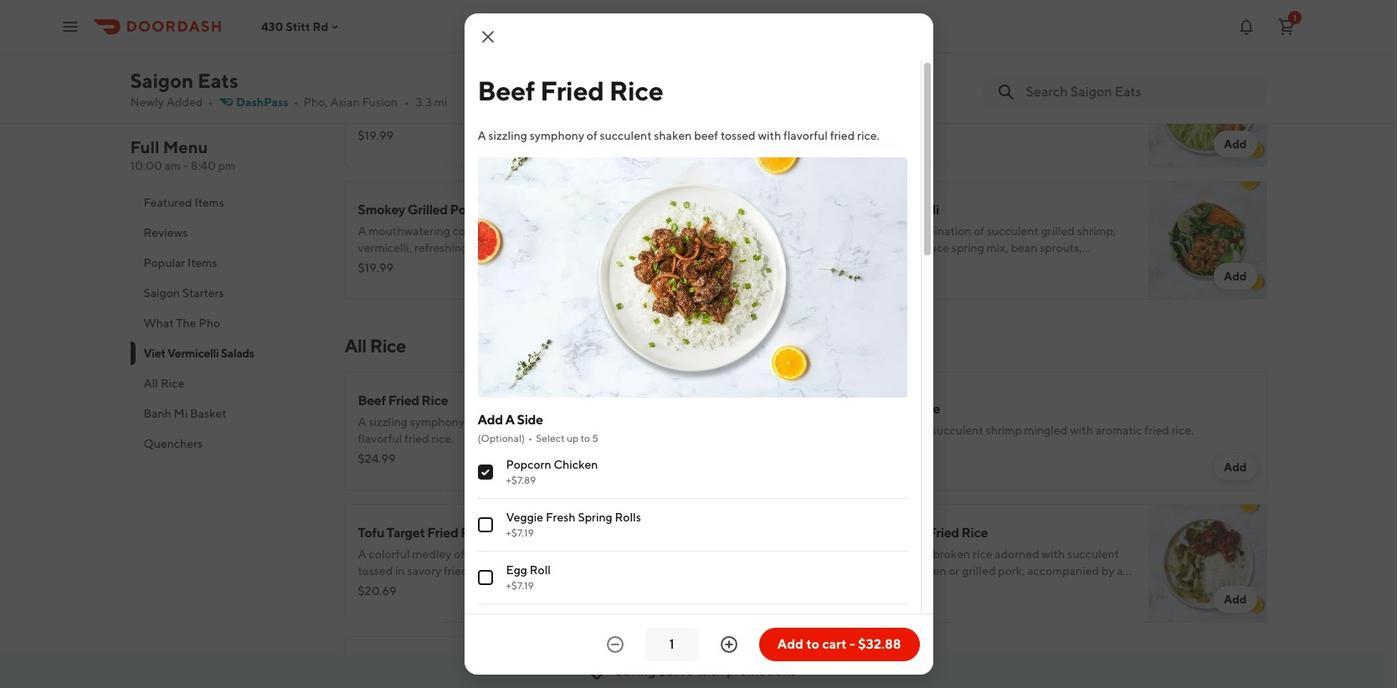 Task type: describe. For each thing, give the bounding box(es) containing it.
beef fried rice a sizzling symphony of succulent shaken beef tossed with flavorful fried rice. $24.99
[[358, 393, 662, 466]]

vermicelli left the close beef fried rice icon on the top of page
[[382, 12, 463, 33]]

add to cart - $32.88
[[778, 636, 902, 652]]

spring inside bo beef vermicelli a delectable dish featuring savory grilled beef, vermicelli, crisp lettuce spring mix, bean sprouts, cucumber, carrot, mint, pineapple, all beautifully finished with a topping of crunchy peanuts and flavorful scallions.
[[426, 109, 459, 122]]

target
[[387, 525, 425, 541]]

mint, inside 'spice up chuck vermicelli a delicious and colorful plate of roasted five-spice chicken, vermicelli, crisp lettuce spring mix, bean sprouts, cucumber, carrot, refreshing mint, sweet pineapple, all topped with crunchy peanuts and vibrant scallions.'
[[978, 126, 1005, 139]]

• inside add a side (optional) • select up to 5
[[529, 432, 533, 445]]

cucumber, inside the shrimply vermicelli a scrumptious combination of succulent grilled shrimp, vermicelli, fresh lettuce spring mix, bean sprouts, cucumber, carrot, aromatic mint, sweet pineapple, all topped with a delightful mix of peanuts and scallions.
[[826, 258, 882, 271]]

crisp inside bo beef vermicelli a delectable dish featuring savory grilled beef, vermicelli, crisp lettuce spring mix, bean sprouts, cucumber, carrot, mint, pineapple, all beautifully finished with a topping of crunchy peanuts and flavorful scallions.
[[358, 109, 383, 122]]

430 stitt rd
[[261, 20, 328, 33]]

a inside 'spice up chuck vermicelli a delicious and colorful plate of roasted five-spice chicken, vermicelli, crisp lettuce spring mix, bean sprouts, cucumber, carrot, refreshing mint, sweet pineapple, all topped with crunchy peanuts and vibrant scallions.'
[[826, 92, 835, 106]]

carrot, inside smokey grilled pork vermicelli a mouthwatering combination of juicy grilled pork, vermicelli, refreshing lettuce spring mix, bean sprouts, cucumber, carrot, fragrant mint, pineapple, all garnished with crunchy peanuts and fresh scallions.
[[416, 258, 451, 271]]

cart
[[822, 636, 847, 652]]

with inside 'spice up chuck vermicelli a delicious and colorful plate of roasted five-spice chicken, vermicelli, crisp lettuce spring mix, bean sprouts, cucumber, carrot, refreshing mint, sweet pineapple, all topped with crunchy peanuts and vibrant scallions.'
[[867, 142, 891, 156]]

what the pho button
[[130, 308, 325, 338]]

popular
[[144, 256, 185, 270]]

rice. inside beef fried rice dialog
[[858, 129, 880, 142]]

fried inside beef fried rice a sizzling symphony of succulent shaken beef tossed with flavorful fried rice. $24.99
[[405, 432, 429, 446]]

onion,
[[976, 581, 1009, 595]]

add inside add a side (optional) • select up to 5
[[478, 412, 503, 428]]

shrimp
[[986, 424, 1022, 437]]

rice inside shrimply fried rice a flavorful dance of succulent shrimp mingled with aromatic fried rice.
[[914, 401, 941, 417]]

a inside tofu target fried rice a colorful medley of sautéed vegetables and crispy tofu, tossed in savory fried rice, creating a symphony of flavors. $20.69
[[358, 548, 367, 561]]

egg roll +$7.19
[[506, 564, 551, 592]]

a inside add a side (optional) • select up to 5
[[505, 412, 515, 428]]

sautéed
[[467, 548, 510, 561]]

eats
[[198, 69, 238, 92]]

fragrant
[[453, 258, 496, 271]]

vermicelli inside bo beef vermicelli a delectable dish featuring savory grilled beef, vermicelli, crisp lettuce spring mix, bean sprouts, cucumber, carrot, mint, pineapple, all beautifully finished with a topping of crunchy peanuts and flavorful scallions.
[[407, 70, 466, 85]]

what
[[144, 317, 174, 330]]

Current quantity is 1 number field
[[655, 636, 689, 654]]

scrumptious
[[837, 224, 902, 238]]

popular items button
[[130, 248, 325, 278]]

the
[[176, 317, 196, 330]]

mint, inside smokey grilled pork vermicelli a mouthwatering combination of juicy grilled pork, vermicelli, refreshing lettuce spring mix, bean sprouts, cucumber, carrot, fragrant mint, pineapple, all garnished with crunchy peanuts and fresh scallions.
[[498, 258, 525, 271]]

garnished
[[600, 258, 653, 271]]

shrimply vermicelli image
[[1149, 181, 1268, 300]]

spice up chuck vermicelli image
[[1149, 49, 1268, 167]]

fried for beef fried rice
[[540, 75, 604, 106]]

featured items
[[144, 196, 224, 209]]

of right medley in the left of the page
[[454, 548, 465, 561]]

delightful
[[901, 275, 953, 288]]

mi
[[434, 95, 447, 109]]

shaken inside beef fried rice a sizzling symphony of succulent shaken beef tossed with flavorful fried rice. $24.99
[[535, 415, 572, 429]]

and down roasted
[[983, 142, 1003, 156]]

combination inside smokey grilled pork vermicelli a mouthwatering combination of juicy grilled pork, vermicelli, refreshing lettuce spring mix, bean sprouts, cucumber, carrot, fragrant mint, pineapple, all garnished with crunchy peanuts and fresh scallions.
[[453, 224, 520, 238]]

chasing chicken fried rice image
[[1149, 504, 1268, 623]]

succulent inside beef fried rice a sizzling symphony of succulent shaken beef tossed with flavorful fried rice. $24.99
[[480, 415, 532, 429]]

adorned
[[995, 548, 1040, 561]]

mix, inside smokey grilled pork vermicelli a mouthwatering combination of juicy grilled pork, vermicelli, refreshing lettuce spring mix, bean sprouts, cucumber, carrot, fragrant mint, pineapple, all garnished with crunchy peanuts and fresh scallions.
[[546, 241, 568, 255]]

dashpass
[[236, 95, 289, 109]]

add for smokey grilled pork vermicelli
[[756, 270, 779, 283]]

pineapple, inside bo beef vermicelli a delectable dish featuring savory grilled beef, vermicelli, crisp lettuce spring mix, bean sprouts, cucumber, carrot, mint, pineapple, all beautifully finished with a topping of crunchy peanuts and flavorful scallions.
[[387, 126, 443, 139]]

and down chuck
[[887, 92, 907, 106]]

savory inside bo beef vermicelli a delectable dish featuring savory grilled beef, vermicelli, crisp lettuce spring mix, bean sprouts, cucumber, carrot, mint, pineapple, all beautifully finished with a topping of crunchy peanuts and flavorful scallions.
[[504, 92, 538, 106]]

promotions
[[727, 663, 797, 679]]

a inside the shrimply vermicelli a scrumptious combination of succulent grilled shrimp, vermicelli, fresh lettuce spring mix, bean sprouts, cucumber, carrot, aromatic mint, sweet pineapple, all topped with a delightful mix of peanuts and scallions.
[[893, 275, 899, 288]]

beef,
[[576, 92, 603, 106]]

mix
[[955, 275, 974, 288]]

beautifully
[[460, 126, 517, 139]]

basket
[[190, 407, 227, 420]]

decrease quantity by 1 image
[[605, 635, 625, 655]]

vibrant inside 'spice up chuck vermicelli a delicious and colorful plate of roasted five-spice chicken, vermicelli, crisp lettuce spring mix, bean sprouts, cucumber, carrot, refreshing mint, sweet pineapple, all topped with crunchy peanuts and vibrant scallions.'
[[1006, 142, 1043, 156]]

dish
[[428, 92, 450, 106]]

saigon starters
[[144, 286, 224, 300]]

smokey
[[358, 202, 405, 218]]

add for tofu target fried rice
[[756, 593, 779, 606]]

refreshing inside smokey grilled pork vermicelli a mouthwatering combination of juicy grilled pork, vermicelli, refreshing lettuce spring mix, bean sprouts, cucumber, carrot, fragrant mint, pineapple, all garnished with crunchy peanuts and fresh scallions.
[[415, 241, 468, 255]]

chasing chicken fried rice a colorful mosaic of broken rice adorned with succulent shrimp, tender chicken or grilled pork, accompanied by a sunny-side-up egg, crunchy onion, sweet peas, and vibrant carrots.
[[826, 525, 1124, 611]]

scallions. inside smokey grilled pork vermicelli a mouthwatering combination of juicy grilled pork, vermicelli, refreshing lettuce spring mix, bean sprouts, cucumber, carrot, fragrant mint, pineapple, all garnished with crunchy peanuts and fresh scallions.
[[526, 275, 573, 288]]

full menu 10:00 am - 8:40 pm
[[130, 137, 235, 173]]

aromatic inside shrimply fried rice a flavorful dance of succulent shrimp mingled with aromatic fried rice.
[[1096, 424, 1143, 437]]

topped inside the shrimply vermicelli a scrumptious combination of succulent grilled shrimp, vermicelli, fresh lettuce spring mix, bean sprouts, cucumber, carrot, aromatic mint, sweet pineapple, all topped with a delightful mix of peanuts and scallions.
[[826, 275, 865, 288]]

mix, inside the shrimply vermicelli a scrumptious combination of succulent grilled shrimp, vermicelli, fresh lettuce spring mix, bean sprouts, cucumber, carrot, aromatic mint, sweet pineapple, all topped with a delightful mix of peanuts and scallions.
[[987, 241, 1009, 255]]

bean inside 'spice up chuck vermicelli a delicious and colorful plate of roasted five-spice chicken, vermicelli, crisp lettuce spring mix, bean sprouts, cucumber, carrot, refreshing mint, sweet pineapple, all topped with crunchy peanuts and vibrant scallions.'
[[1057, 109, 1083, 122]]

popcorn
[[506, 458, 552, 472]]

rice inside all rice button
[[161, 377, 184, 390]]

add button for shrimply vermicelli
[[1214, 263, 1257, 290]]

succulent inside shrimply fried rice a flavorful dance of succulent shrimp mingled with aromatic fried rice.
[[932, 424, 984, 437]]

and inside the shrimply vermicelli a scrumptious combination of succulent grilled shrimp, vermicelli, fresh lettuce spring mix, bean sprouts, cucumber, carrot, aromatic mint, sweet pineapple, all topped with a delightful mix of peanuts and scallions.
[[1035, 275, 1055, 288]]

full
[[130, 137, 160, 157]]

spring inside 'spice up chuck vermicelli a delicious and colorful plate of roasted five-spice chicken, vermicelli, crisp lettuce spring mix, bean sprouts, cucumber, carrot, refreshing mint, sweet pineapple, all topped with crunchy peanuts and vibrant scallions.'
[[997, 109, 1030, 122]]

$19.99 for smokey
[[358, 261, 394, 275]]

add for spice up chuck vermicelli
[[1224, 137, 1247, 151]]

symphony inside beef fried rice dialog
[[530, 129, 585, 142]]

1 horizontal spatial viet vermicelli salads
[[345, 12, 519, 33]]

shrimp, inside chasing chicken fried rice a colorful mosaic of broken rice adorned with succulent shrimp, tender chicken or grilled pork, accompanied by a sunny-side-up egg, crunchy onion, sweet peas, and vibrant carrots.
[[826, 564, 865, 578]]

items for featured items
[[195, 196, 224, 209]]

dance
[[884, 424, 917, 437]]

or
[[949, 564, 960, 578]]

saigon eats
[[130, 69, 238, 92]]

bean inside the shrimply vermicelli a scrumptious combination of succulent grilled shrimp, vermicelli, fresh lettuce spring mix, bean sprouts, cucumber, carrot, aromatic mint, sweet pineapple, all topped with a delightful mix of peanuts and scallions.
[[1011, 241, 1038, 255]]

all rice button
[[130, 368, 325, 399]]

0 vertical spatial all rice
[[345, 335, 406, 357]]

add for shrimply vermicelli
[[1224, 270, 1247, 283]]

with inside shrimply fried rice a flavorful dance of succulent shrimp mingled with aromatic fried rice.
[[1070, 424, 1094, 437]]

add a side (optional) • select up to 5
[[478, 412, 599, 445]]

select
[[536, 432, 565, 445]]

accompanied
[[1028, 564, 1100, 578]]

of down crispy
[[608, 564, 618, 578]]

vermicelli inside smokey grilled pork vermicelli a mouthwatering combination of juicy grilled pork, vermicelli, refreshing lettuce spring mix, bean sprouts, cucumber, carrot, fragrant mint, pineapple, all garnished with crunchy peanuts and fresh scallions.
[[480, 202, 539, 218]]

mint, inside the shrimply vermicelli a scrumptious combination of succulent grilled shrimp, vermicelli, fresh lettuce spring mix, bean sprouts, cucumber, carrot, aromatic mint, sweet pineapple, all topped with a delightful mix of peanuts and scallions.
[[970, 258, 998, 271]]

1 items, open order cart image
[[1277, 16, 1297, 36]]

add a side group
[[478, 411, 907, 688]]

chuck
[[882, 70, 920, 85]]

of right mix
[[977, 275, 987, 288]]

crunchy inside 'spice up chuck vermicelli a delicious and colorful plate of roasted five-spice chicken, vermicelli, crisp lettuce spring mix, bean sprouts, cucumber, carrot, refreshing mint, sweet pineapple, all topped with crunchy peanuts and vibrant scallions.'
[[893, 142, 936, 156]]

a inside chasing chicken fried rice a colorful mosaic of broken rice adorned with succulent shrimp, tender chicken or grilled pork, accompanied by a sunny-side-up egg, crunchy onion, sweet peas, and vibrant carrots.
[[1117, 564, 1124, 578]]

430 stitt rd button
[[261, 20, 342, 33]]

1 button
[[1270, 10, 1304, 43]]

five-
[[1038, 92, 1062, 106]]

side-
[[863, 581, 890, 595]]

lettuce inside 'spice up chuck vermicelli a delicious and colorful plate of roasted five-spice chicken, vermicelli, crisp lettuce spring mix, bean sprouts, cucumber, carrot, refreshing mint, sweet pineapple, all topped with crunchy peanuts and vibrant scallions.'
[[957, 109, 995, 122]]

1
[[1294, 12, 1297, 22]]

shrimply for shrimply vermicelli
[[826, 202, 878, 218]]

fresh
[[546, 511, 576, 524]]

shrimp, inside the shrimply vermicelli a scrumptious combination of succulent grilled shrimp, vermicelli, fresh lettuce spring mix, bean sprouts, cucumber, carrot, aromatic mint, sweet pineapple, all topped with a delightful mix of peanuts and scallions.
[[1078, 224, 1117, 238]]

add button for bo beef vermicelli
[[746, 131, 789, 157]]

pineapple, inside smokey grilled pork vermicelli a mouthwatering combination of juicy grilled pork, vermicelli, refreshing lettuce spring mix, bean sprouts, cucumber, carrot, fragrant mint, pineapple, all garnished with crunchy peanuts and fresh scallions.
[[527, 258, 583, 271]]

sprouts, inside 'spice up chuck vermicelli a delicious and colorful plate of roasted five-spice chicken, vermicelli, crisp lettuce spring mix, bean sprouts, cucumber, carrot, refreshing mint, sweet pineapple, all topped with crunchy peanuts and vibrant scallions.'
[[1086, 109, 1128, 122]]

sprouts, inside the shrimply vermicelli a scrumptious combination of succulent grilled shrimp, vermicelli, fresh lettuce spring mix, bean sprouts, cucumber, carrot, aromatic mint, sweet pineapple, all topped with a delightful mix of peanuts and scallions.
[[1040, 241, 1083, 255]]

starters
[[182, 286, 224, 300]]

pho, asian fusion • 3.3 mi
[[304, 95, 447, 109]]

mosaic
[[880, 548, 918, 561]]

1 vertical spatial viet
[[144, 347, 165, 360]]

rice inside beef fried rice dialog
[[609, 75, 664, 106]]

delectable
[[369, 92, 426, 106]]

saigon for saigon starters
[[144, 286, 180, 300]]

stitt
[[286, 20, 310, 33]]

of up mix
[[974, 224, 985, 238]]

up inside chasing chicken fried rice a colorful mosaic of broken rice adorned with succulent shrimp, tender chicken or grilled pork, accompanied by a sunny-side-up egg, crunchy onion, sweet peas, and vibrant carrots.
[[890, 581, 903, 595]]

• left pho,
[[294, 95, 299, 109]]

a inside beef fried rice a sizzling symphony of succulent shaken beef tossed with flavorful fried rice. $24.99
[[358, 415, 367, 429]]

vermicelli, inside 'spice up chuck vermicelli a delicious and colorful plate of roasted five-spice chicken, vermicelli, crisp lettuce spring mix, bean sprouts, cucumber, carrot, refreshing mint, sweet pineapple, all topped with crunchy peanuts and vibrant scallions.'
[[873, 109, 927, 122]]

sizzling inside beef fried rice dialog
[[489, 129, 528, 142]]

menu
[[163, 137, 208, 157]]

peanuts inside the shrimply vermicelli a scrumptious combination of succulent grilled shrimp, vermicelli, fresh lettuce spring mix, bean sprouts, cucumber, carrot, aromatic mint, sweet pineapple, all topped with a delightful mix of peanuts and scallions.
[[990, 275, 1033, 288]]

succulent inside the shrimply vermicelli a scrumptious combination of succulent grilled shrimp, vermicelli, fresh lettuce spring mix, bean sprouts, cucumber, carrot, aromatic mint, sweet pineapple, all topped with a delightful mix of peanuts and scallions.
[[987, 224, 1039, 238]]

$19.99 for spice
[[826, 129, 862, 142]]

quenchers button
[[130, 429, 325, 459]]

symphony inside beef fried rice a sizzling symphony of succulent shaken beef tossed with flavorful fried rice. $24.99
[[410, 415, 465, 429]]

vegetables
[[512, 548, 571, 561]]

a inside chasing chicken fried rice a colorful mosaic of broken rice adorned with succulent shrimp, tender chicken or grilled pork, accompanied by a sunny-side-up egg, crunchy onion, sweet peas, and vibrant carrots.
[[826, 548, 835, 561]]

spice
[[1062, 92, 1090, 106]]

• left 3.3
[[404, 95, 409, 109]]

beef inside beef fried rice a sizzling symphony of succulent shaken beef tossed with flavorful fried rice. $24.99
[[575, 415, 599, 429]]

bo
[[358, 70, 374, 85]]

plate
[[953, 92, 980, 106]]

side
[[517, 412, 543, 428]]

egg
[[506, 564, 528, 577]]

mingled
[[1025, 424, 1068, 437]]

colorful for tofu target fried rice
[[369, 548, 410, 561]]

fried inside shrimply fried rice a flavorful dance of succulent shrimp mingled with aromatic fried rice.
[[1145, 424, 1170, 437]]

$3.40
[[659, 663, 695, 679]]

grilled inside chasing chicken fried rice a colorful mosaic of broken rice adorned with succulent shrimp, tender chicken or grilled pork, accompanied by a sunny-side-up egg, crunchy onion, sweet peas, and vibrant carrots.
[[962, 564, 996, 578]]

vermicelli inside 'spice up chuck vermicelli a delicious and colorful plate of roasted five-spice chicken, vermicelli, crisp lettuce spring mix, bean sprouts, cucumber, carrot, refreshing mint, sweet pineapple, all topped with crunchy peanuts and vibrant scallions.'
[[923, 70, 981, 85]]

$22.89
[[826, 261, 863, 275]]

scallions. inside the shrimply vermicelli a scrumptious combination of succulent grilled shrimp, vermicelli, fresh lettuce spring mix, bean sprouts, cucumber, carrot, aromatic mint, sweet pineapple, all topped with a delightful mix of peanuts and scallions.
[[1058, 275, 1105, 288]]

spice up chuck vermicelli a delicious and colorful plate of roasted five-spice chicken, vermicelli, crisp lettuce spring mix, bean sprouts, cucumber, carrot, refreshing mint, sweet pineapple, all topped with crunchy peanuts and vibrant scallions.
[[826, 70, 1128, 156]]

fresh inside smokey grilled pork vermicelli a mouthwatering combination of juicy grilled pork, vermicelli, refreshing lettuce spring mix, bean sprouts, cucumber, carrot, fragrant mint, pineapple, all garnished with crunchy peanuts and fresh scallions.
[[497, 275, 523, 288]]

flavorful inside beef fried rice a sizzling symphony of succulent shaken beef tossed with flavorful fried rice. $24.99
[[358, 432, 402, 446]]

party
[[450, 657, 481, 673]]

increase quantity by 1 image
[[719, 635, 739, 655]]

egg,
[[906, 581, 929, 595]]

5
[[592, 432, 599, 445]]

spring inside smokey grilled pork vermicelli a mouthwatering combination of juicy grilled pork, vermicelli, refreshing lettuce spring mix, bean sprouts, cucumber, carrot, fragrant mint, pineapple, all garnished with crunchy peanuts and fresh scallions.
[[511, 241, 544, 255]]

beef fried rice dialog
[[464, 13, 933, 688]]

banh mi basket
[[144, 407, 227, 420]]

mix, inside bo beef vermicelli a delectable dish featuring savory grilled beef, vermicelli, crisp lettuce spring mix, bean sprouts, cucumber, carrot, mint, pineapple, all beautifully finished with a topping of crunchy peanuts and flavorful scallions.
[[461, 109, 483, 122]]

add button for spice up chuck vermicelli
[[1214, 131, 1257, 157]]

beef for beef fried rice a sizzling symphony of succulent shaken beef tossed with flavorful fried rice. $24.99
[[358, 393, 386, 409]]

- inside full menu 10:00 am - 8:40 pm
[[183, 159, 188, 173]]

and inside bo beef vermicelli a delectable dish featuring savory grilled beef, vermicelli, crisp lettuce spring mix, bean sprouts, cucumber, carrot, mint, pineapple, all beautifully finished with a topping of crunchy peanuts and flavorful scallions.
[[449, 142, 469, 156]]

medley
[[412, 548, 452, 561]]

vermicelli, inside bo beef vermicelli a delectable dish featuring savory grilled beef, vermicelli, crisp lettuce spring mix, bean sprouts, cucumber, carrot, mint, pineapple, all beautifully finished with a topping of crunchy peanuts and flavorful scallions.
[[605, 92, 659, 106]]

tossed inside beef fried rice dialog
[[721, 129, 756, 142]]

roll
[[530, 564, 551, 577]]

fried for shrimply fried rice a flavorful dance of succulent shrimp mingled with aromatic fried rice.
[[881, 401, 912, 417]]

dashpass •
[[236, 95, 299, 109]]

spring inside the shrimply vermicelli a scrumptious combination of succulent grilled shrimp, vermicelli, fresh lettuce spring mix, bean sprouts, cucumber, carrot, aromatic mint, sweet pineapple, all topped with a delightful mix of peanuts and scallions.
[[952, 241, 985, 255]]

aromatic inside the shrimply vermicelli a scrumptious combination of succulent grilled shrimp, vermicelli, fresh lettuce spring mix, bean sprouts, cucumber, carrot, aromatic mint, sweet pineapple, all topped with a delightful mix of peanuts and scallions.
[[921, 258, 968, 271]]



Task type: vqa. For each thing, say whether or not it's contained in the screenshot.
ADJUST PIN button on the right
no



Task type: locate. For each thing, give the bounding box(es) containing it.
featuring
[[453, 92, 501, 106]]

add button
[[746, 131, 789, 157], [1214, 131, 1257, 157], [746, 263, 789, 290], [1214, 263, 1257, 290], [1214, 454, 1257, 481], [746, 586, 789, 613], [1214, 586, 1257, 613]]

tofu,
[[629, 548, 654, 561]]

pork, down adorned
[[998, 564, 1025, 578]]

0 horizontal spatial crisp
[[358, 109, 383, 122]]

vermicelli, down mouthwatering
[[358, 241, 412, 255]]

$24.99
[[358, 452, 396, 466]]

grilled inside smokey grilled pork vermicelli a mouthwatering combination of juicy grilled pork, vermicelli, refreshing lettuce spring mix, bean sprouts, cucumber, carrot, fragrant mint, pineapple, all garnished with crunchy peanuts and fresh scallions.
[[562, 224, 596, 238]]

0 vertical spatial fresh
[[883, 241, 909, 255]]

mint, right fragrant
[[498, 258, 525, 271]]

close beef fried rice image
[[478, 27, 498, 47]]

vibrant down roasted
[[1006, 142, 1043, 156]]

in
[[395, 564, 405, 578]]

rice.
[[858, 129, 880, 142], [1172, 424, 1195, 437], [432, 432, 454, 446]]

vermicelli, inside the shrimply vermicelli a scrumptious combination of succulent grilled shrimp, vermicelli, fresh lettuce spring mix, bean sprouts, cucumber, carrot, aromatic mint, sweet pineapple, all topped with a delightful mix of peanuts and scallions.
[[826, 241, 880, 255]]

scallions.
[[518, 142, 565, 156], [1046, 142, 1094, 156], [526, 275, 573, 288], [1058, 275, 1105, 288]]

items for popular items
[[188, 256, 217, 270]]

$20.69
[[358, 585, 397, 598]]

None checkbox
[[478, 465, 493, 480], [478, 518, 493, 533], [478, 465, 493, 480], [478, 518, 493, 533]]

beef inside dialog
[[478, 75, 535, 106]]

0 horizontal spatial tossed
[[358, 564, 393, 578]]

bean inside smokey grilled pork vermicelli a mouthwatering combination of juicy grilled pork, vermicelli, refreshing lettuce spring mix, bean sprouts, cucumber, carrot, fragrant mint, pineapple, all garnished with crunchy peanuts and fresh scallions.
[[570, 241, 597, 255]]

2 vertical spatial tossed
[[358, 564, 393, 578]]

vermicelli, up $22.89
[[826, 241, 880, 255]]

bean inside bo beef vermicelli a delectable dish featuring savory grilled beef, vermicelli, crisp lettuce spring mix, bean sprouts, cucumber, carrot, mint, pineapple, all beautifully finished with a topping of crunchy peanuts and flavorful scallions.
[[485, 109, 512, 122]]

colorful inside 'spice up chuck vermicelli a delicious and colorful plate of roasted five-spice chicken, vermicelli, crisp lettuce spring mix, bean sprouts, cucumber, carrot, refreshing mint, sweet pineapple, all topped with crunchy peanuts and vibrant scallions.'
[[909, 92, 950, 106]]

fusion
[[362, 95, 398, 109]]

lettuce up delightful
[[912, 241, 950, 255]]

flavorful up $24.99
[[358, 432, 402, 446]]

1 shrimply from the top
[[826, 202, 878, 218]]

0 horizontal spatial -
[[183, 159, 188, 173]]

carrot, down delicious
[[884, 126, 919, 139]]

0 vertical spatial sweet
[[1007, 126, 1039, 139]]

vermicelli up juicy
[[480, 202, 539, 218]]

1 horizontal spatial savory
[[504, 92, 538, 106]]

1 horizontal spatial refreshing
[[921, 126, 975, 139]]

1 vertical spatial sweet
[[1000, 258, 1031, 271]]

add button for chasing chicken fried rice
[[1214, 586, 1257, 613]]

added
[[166, 95, 203, 109]]

vermicelli
[[382, 12, 463, 33], [407, 70, 466, 85], [923, 70, 981, 85], [480, 202, 539, 218], [881, 202, 940, 218], [167, 347, 219, 360]]

carrot, up topping
[[617, 109, 652, 122]]

a left 'side'
[[505, 412, 515, 428]]

carrot, left fragrant
[[416, 258, 451, 271]]

1 vertical spatial pork
[[358, 657, 386, 673]]

up
[[861, 70, 879, 85]]

lettuce inside the shrimply vermicelli a scrumptious combination of succulent grilled shrimp, vermicelli, fresh lettuce spring mix, bean sprouts, cucumber, carrot, aromatic mint, sweet pineapple, all topped with a delightful mix of peanuts and scallions.
[[912, 241, 950, 255]]

vermicelli up the scrumptious
[[881, 202, 940, 218]]

1 +$7.19 from the top
[[506, 527, 534, 540]]

1 vertical spatial +$7.19
[[506, 580, 534, 592]]

shrimply for shrimply fried rice
[[826, 401, 878, 417]]

vibrant
[[1006, 142, 1043, 156], [826, 598, 864, 611]]

0 horizontal spatial salads
[[221, 347, 254, 360]]

peanuts inside 'spice up chuck vermicelli a delicious and colorful plate of roasted five-spice chicken, vermicelli, crisp lettuce spring mix, bean sprouts, cucumber, carrot, refreshing mint, sweet pineapple, all topped with crunchy peanuts and vibrant scallions.'
[[938, 142, 981, 156]]

0 vertical spatial up
[[567, 432, 579, 445]]

fried inside tofu target fried rice a colorful medley of sautéed vegetables and crispy tofu, tossed in savory fried rice, creating a symphony of flavors. $20.69
[[427, 525, 458, 541]]

tofu target fried rice a colorful medley of sautéed vegetables and crispy tofu, tossed in savory fried rice, creating a symphony of flavors. $20.69
[[358, 525, 659, 598]]

salads up all rice button
[[221, 347, 254, 360]]

0 horizontal spatial sizzling
[[369, 415, 408, 429]]

$32.88
[[858, 636, 902, 652]]

1 horizontal spatial to
[[807, 636, 820, 652]]

1 horizontal spatial all
[[345, 335, 367, 357]]

0 vertical spatial viet vermicelli salads
[[345, 12, 519, 33]]

0 vertical spatial saigon
[[130, 69, 194, 92]]

fried up finished
[[540, 75, 604, 106]]

lettuce up fragrant
[[471, 241, 509, 255]]

shrimply vermicelli a scrumptious combination of succulent grilled shrimp, vermicelli, fresh lettuce spring mix, bean sprouts, cucumber, carrot, aromatic mint, sweet pineapple, all topped with a delightful mix of peanuts and scallions.
[[826, 202, 1117, 288]]

veggie fresh spring rolls +$7.19
[[506, 511, 641, 540]]

- right cart
[[850, 636, 856, 652]]

sizzling up $24.99
[[369, 415, 408, 429]]

shrimply fried rice a flavorful dance of succulent shrimp mingled with aromatic fried rice.
[[826, 401, 1195, 437]]

0 vertical spatial refreshing
[[921, 126, 975, 139]]

a down spice
[[826, 92, 835, 106]]

• down eats
[[208, 95, 213, 109]]

fried for beef fried rice a sizzling symphony of succulent shaken beef tossed with flavorful fried rice. $24.99
[[388, 393, 419, 409]]

a inside the shrimply vermicelli a scrumptious combination of succulent grilled shrimp, vermicelli, fresh lettuce spring mix, bean sprouts, cucumber, carrot, aromatic mint, sweet pineapple, all topped with a delightful mix of peanuts and scallions.
[[826, 224, 835, 238]]

1 vertical spatial topped
[[826, 275, 865, 288]]

beef for beef fried rice
[[478, 75, 535, 106]]

• down 'side'
[[529, 432, 533, 445]]

rolls
[[615, 511, 641, 524]]

of inside smokey grilled pork vermicelli a mouthwatering combination of juicy grilled pork, vermicelli, refreshing lettuce spring mix, bean sprouts, cucumber, carrot, fragrant mint, pineapple, all garnished with crunchy peanuts and fresh scallions.
[[522, 224, 533, 238]]

0 horizontal spatial up
[[567, 432, 579, 445]]

1 horizontal spatial viet
[[345, 12, 379, 33]]

fried up medley in the left of the page
[[427, 525, 458, 541]]

crunchy inside smokey grilled pork vermicelli a mouthwatering combination of juicy grilled pork, vermicelli, refreshing lettuce spring mix, bean sprouts, cucumber, carrot, fragrant mint, pineapple, all garnished with crunchy peanuts and fresh scallions.
[[384, 275, 426, 288]]

a right by
[[1117, 564, 1124, 578]]

2 +$7.19 from the top
[[506, 580, 534, 592]]

of right topping
[[643, 126, 653, 139]]

aromatic
[[921, 258, 968, 271], [1096, 424, 1143, 437]]

fried for pork fried rice party
[[388, 657, 419, 673]]

mint, up mix
[[970, 258, 998, 271]]

a down bo
[[358, 92, 367, 106]]

peanuts right mix
[[990, 275, 1033, 288]]

rice,
[[471, 564, 493, 578]]

1 vertical spatial items
[[188, 256, 217, 270]]

0 vertical spatial all
[[345, 335, 367, 357]]

chicken down 5
[[554, 458, 598, 472]]

1 horizontal spatial sizzling
[[489, 129, 528, 142]]

flavorful left dance
[[837, 424, 881, 437]]

1 vertical spatial beef
[[575, 415, 599, 429]]

a inside tofu target fried rice a colorful medley of sautéed vegetables and crispy tofu, tossed in savory fried rice, creating a symphony of flavors. $20.69
[[542, 564, 548, 578]]

peanuts inside bo beef vermicelli a delectable dish featuring savory grilled beef, vermicelli, crisp lettuce spring mix, bean sprouts, cucumber, carrot, mint, pineapple, all beautifully finished with a topping of crunchy peanuts and flavorful scallions.
[[403, 142, 446, 156]]

0 horizontal spatial to
[[581, 432, 590, 445]]

combination up fragrant
[[453, 224, 520, 238]]

up inside add a side (optional) • select up to 5
[[567, 432, 579, 445]]

saigon up newly added •
[[130, 69, 194, 92]]

of up (optional)
[[467, 415, 478, 429]]

up right select
[[567, 432, 579, 445]]

refreshing down plate
[[921, 126, 975, 139]]

grilled
[[408, 202, 448, 218]]

0 horizontal spatial combination
[[453, 224, 520, 238]]

1 vertical spatial fresh
[[497, 275, 523, 288]]

none checkbox inside add a side group
[[478, 571, 493, 586]]

a inside bo beef vermicelli a delectable dish featuring savory grilled beef, vermicelli, crisp lettuce spring mix, bean sprouts, cucumber, carrot, mint, pineapple, all beautifully finished with a topping of crunchy peanuts and flavorful scallions.
[[590, 126, 596, 139]]

saving
[[615, 663, 656, 679]]

1 vertical spatial shrimp,
[[826, 564, 865, 578]]

sprouts, inside smokey grilled pork vermicelli a mouthwatering combination of juicy grilled pork, vermicelli, refreshing lettuce spring mix, bean sprouts, cucumber, carrot, fragrant mint, pineapple, all garnished with crunchy peanuts and fresh scallions.
[[599, 241, 642, 255]]

8:40
[[191, 159, 216, 173]]

all inside 'spice up chuck vermicelli a delicious and colorful plate of roasted five-spice chicken, vermicelli, crisp lettuce spring mix, bean sprouts, cucumber, carrot, refreshing mint, sweet pineapple, all topped with crunchy peanuts and vibrant scallions.'
[[1099, 126, 1111, 139]]

+$7.19
[[506, 527, 534, 540], [506, 580, 534, 592]]

savory down medley in the left of the page
[[407, 564, 442, 578]]

1 horizontal spatial colorful
[[837, 548, 878, 561]]

bo beef vermicelli a delectable dish featuring savory grilled beef, vermicelli, crisp lettuce spring mix, bean sprouts, cucumber, carrot, mint, pineapple, all beautifully finished with a topping of crunchy peanuts and flavorful scallions.
[[358, 70, 659, 156]]

1 horizontal spatial pork
[[450, 202, 478, 218]]

open menu image
[[60, 16, 80, 36]]

1 topped from the top
[[826, 142, 865, 156]]

0 vertical spatial -
[[183, 159, 188, 173]]

viet
[[345, 12, 379, 33], [144, 347, 165, 360]]

and
[[887, 92, 907, 106], [449, 142, 469, 156], [983, 142, 1003, 156], [474, 275, 494, 288], [1035, 275, 1055, 288], [573, 548, 593, 561], [1076, 581, 1096, 595]]

2 vertical spatial symphony
[[551, 564, 605, 578]]

430
[[261, 20, 284, 33]]

a sizzling symphony of succulent shaken beef tossed with flavorful fried rice.
[[478, 129, 880, 142]]

saigon inside button
[[144, 286, 180, 300]]

chicken inside chasing chicken fried rice a colorful mosaic of broken rice adorned with succulent shrimp, tender chicken or grilled pork, accompanied by a sunny-side-up egg, crunchy onion, sweet peas, and vibrant carrots.
[[877, 525, 926, 541]]

saigon for saigon eats
[[130, 69, 194, 92]]

savory inside tofu target fried rice a colorful medley of sautéed vegetables and crispy tofu, tossed in savory fried rice, creating a symphony of flavors. $20.69
[[407, 564, 442, 578]]

0 horizontal spatial fresh
[[497, 275, 523, 288]]

to inside add a side (optional) • select up to 5
[[581, 432, 590, 445]]

all inside button
[[144, 377, 158, 390]]

by
[[1102, 564, 1115, 578]]

0 horizontal spatial aromatic
[[921, 258, 968, 271]]

featured items button
[[130, 188, 325, 218]]

topped down the chicken,
[[826, 142, 865, 156]]

with inside beef fried rice dialog
[[758, 129, 781, 142]]

1 horizontal spatial aromatic
[[1096, 424, 1143, 437]]

crunchy down mouthwatering
[[384, 275, 426, 288]]

peanuts down 3.3
[[403, 142, 446, 156]]

and inside chasing chicken fried rice a colorful mosaic of broken rice adorned with succulent shrimp, tender chicken or grilled pork, accompanied by a sunny-side-up egg, crunchy onion, sweet peas, and vibrant carrots.
[[1076, 581, 1096, 595]]

2 crisp from the left
[[929, 109, 955, 122]]

carrots.
[[866, 598, 906, 611]]

cucumber, down mouthwatering
[[358, 258, 414, 271]]

vermicelli, down chuck
[[873, 109, 927, 122]]

chicken up "mosaic"
[[877, 525, 926, 541]]

crunchy down chuck
[[893, 142, 936, 156]]

0 vertical spatial viet
[[345, 12, 379, 33]]

of inside shrimply fried rice a flavorful dance of succulent shrimp mingled with aromatic fried rice.
[[919, 424, 930, 437]]

reviews
[[144, 226, 188, 240]]

1 vertical spatial vibrant
[[826, 598, 864, 611]]

1 horizontal spatial pork,
[[998, 564, 1025, 578]]

1 horizontal spatial salads
[[466, 12, 519, 33]]

sweet inside chasing chicken fried rice a colorful mosaic of broken rice adorned with succulent shrimp, tender chicken or grilled pork, accompanied by a sunny-side-up egg, crunchy onion, sweet peas, and vibrant carrots.
[[1012, 581, 1043, 595]]

beef fried rice image
[[680, 372, 799, 491]]

sprouts,
[[514, 109, 556, 122], [1086, 109, 1128, 122], [599, 241, 642, 255], [1040, 241, 1083, 255]]

cucumber, inside 'spice up chuck vermicelli a delicious and colorful plate of roasted five-spice chicken, vermicelli, crisp lettuce spring mix, bean sprouts, cucumber, carrot, refreshing mint, sweet pineapple, all topped with crunchy peanuts and vibrant scallions.'
[[826, 126, 882, 139]]

chicken for popcorn
[[554, 458, 598, 472]]

1 vertical spatial shaken
[[535, 415, 572, 429]]

2 horizontal spatial colorful
[[909, 92, 950, 106]]

fried
[[540, 75, 604, 106], [388, 393, 419, 409], [881, 401, 912, 417], [427, 525, 458, 541], [928, 525, 960, 541], [388, 657, 419, 673]]

$19.99 down the chicken,
[[826, 129, 862, 142]]

0 vertical spatial shrimp,
[[1078, 224, 1117, 238]]

2 horizontal spatial rice.
[[1172, 424, 1195, 437]]

1 vertical spatial all rice
[[144, 377, 184, 390]]

items up reviews button
[[195, 196, 224, 209]]

add button for tofu target fried rice
[[746, 586, 789, 613]]

spring up mix
[[952, 241, 985, 255]]

and right peas,
[[1076, 581, 1096, 595]]

a left the scrumptious
[[826, 224, 835, 238]]

0 vertical spatial salads
[[466, 12, 519, 33]]

cucumber, down the chicken,
[[826, 126, 882, 139]]

0 vertical spatial beef
[[694, 129, 719, 142]]

crunchy down or
[[931, 581, 974, 595]]

1 vertical spatial saigon
[[144, 286, 180, 300]]

tofu target fried rice image
[[680, 504, 799, 623]]

beef fried rice
[[478, 75, 664, 106]]

shrimply inside the shrimply vermicelli a scrumptious combination of succulent grilled shrimp, vermicelli, fresh lettuce spring mix, bean sprouts, cucumber, carrot, aromatic mint, sweet pineapple, all topped with a delightful mix of peanuts and scallions.
[[826, 202, 878, 218]]

symphony
[[530, 129, 585, 142], [410, 415, 465, 429], [551, 564, 605, 578]]

shaken up select
[[535, 415, 572, 429]]

a
[[358, 92, 367, 106], [826, 92, 835, 106], [478, 129, 486, 142], [358, 224, 367, 238], [826, 224, 835, 238], [505, 412, 515, 428], [358, 415, 367, 429], [826, 424, 835, 437], [358, 548, 367, 561], [826, 548, 835, 561]]

salads
[[466, 12, 519, 33], [221, 347, 254, 360]]

flavorful down the chicken,
[[784, 129, 828, 142]]

vermicelli inside the shrimply vermicelli a scrumptious combination of succulent grilled shrimp, vermicelli, fresh lettuce spring mix, bean sprouts, cucumber, carrot, aromatic mint, sweet pineapple, all topped with a delightful mix of peanuts and scallions.
[[881, 202, 940, 218]]

carrot, inside bo beef vermicelli a delectable dish featuring savory grilled beef, vermicelli, crisp lettuce spring mix, bean sprouts, cucumber, carrot, mint, pineapple, all beautifully finished with a topping of crunchy peanuts and flavorful scallions.
[[617, 109, 652, 122]]

succulent inside chasing chicken fried rice a colorful mosaic of broken rice adorned with succulent shrimp, tender chicken or grilled pork, accompanied by a sunny-side-up egg, crunchy onion, sweet peas, and vibrant carrots.
[[1068, 548, 1120, 561]]

1 vertical spatial chicken
[[877, 525, 926, 541]]

to left 5
[[581, 432, 590, 445]]

beef inside bo beef vermicelli a delectable dish featuring savory grilled beef, vermicelli, crisp lettuce spring mix, bean sprouts, cucumber, carrot, mint, pineapple, all beautifully finished with a topping of crunchy peanuts and flavorful scallions.
[[377, 70, 405, 85]]

+$7.19 down 'creating'
[[506, 580, 534, 592]]

vermicelli up dish
[[407, 70, 466, 85]]

of left juicy
[[522, 224, 533, 238]]

1 horizontal spatial shaken
[[654, 129, 692, 142]]

1 horizontal spatial -
[[850, 636, 856, 652]]

1 vertical spatial refreshing
[[415, 241, 468, 255]]

0 vertical spatial pork
[[450, 202, 478, 218]]

to left cart
[[807, 636, 820, 652]]

mi
[[174, 407, 188, 420]]

1 vertical spatial savory
[[407, 564, 442, 578]]

crunchy inside bo beef vermicelli a delectable dish featuring savory grilled beef, vermicelli, crisp lettuce spring mix, bean sprouts, cucumber, carrot, mint, pineapple, all beautifully finished with a topping of crunchy peanuts and flavorful scallions.
[[358, 142, 401, 156]]

bo beef vermicelli image
[[680, 49, 799, 167]]

add inside button
[[778, 636, 804, 652]]

0 horizontal spatial savory
[[407, 564, 442, 578]]

with inside the shrimply vermicelli a scrumptious combination of succulent grilled shrimp, vermicelli, fresh lettuce spring mix, bean sprouts, cucumber, carrot, aromatic mint, sweet pineapple, all topped with a delightful mix of peanuts and scallions.
[[867, 275, 891, 288]]

0 vertical spatial vibrant
[[1006, 142, 1043, 156]]

all inside bo beef vermicelli a delectable dish featuring savory grilled beef, vermicelli, crisp lettuce spring mix, bean sprouts, cucumber, carrot, mint, pineapple, all beautifully finished with a topping of crunchy peanuts and flavorful scallions.
[[446, 126, 458, 139]]

add for bo beef vermicelli
[[756, 137, 779, 151]]

newly added •
[[130, 95, 213, 109]]

roasted
[[995, 92, 1035, 106]]

mouthwatering
[[369, 224, 451, 238]]

sweet
[[1007, 126, 1039, 139], [1000, 258, 1031, 271], [1012, 581, 1043, 595]]

fried left party
[[388, 657, 419, 673]]

0 vertical spatial sizzling
[[489, 129, 528, 142]]

1 vertical spatial -
[[850, 636, 856, 652]]

shaken right topping
[[654, 129, 692, 142]]

0 vertical spatial savory
[[504, 92, 538, 106]]

of right dance
[[919, 424, 930, 437]]

1 vertical spatial symphony
[[410, 415, 465, 429]]

chicken
[[905, 564, 947, 578]]

0 horizontal spatial all rice
[[144, 377, 184, 390]]

1 horizontal spatial tossed
[[601, 415, 636, 429]]

flavorful inside shrimply fried rice a flavorful dance of succulent shrimp mingled with aromatic fried rice.
[[837, 424, 881, 437]]

spring down dish
[[426, 109, 459, 122]]

scallions. inside bo beef vermicelli a delectable dish featuring savory grilled beef, vermicelli, crisp lettuce spring mix, bean sprouts, cucumber, carrot, mint, pineapple, all beautifully finished with a topping of crunchy peanuts and flavorful scallions.
[[518, 142, 565, 156]]

crisp down plate
[[929, 109, 955, 122]]

1 vertical spatial pork,
[[998, 564, 1025, 578]]

a left topping
[[590, 126, 596, 139]]

vibrant down sunny-
[[826, 598, 864, 611]]

refreshing down mouthwatering
[[415, 241, 468, 255]]

pork down $20.69
[[358, 657, 386, 673]]

colorful down chuck
[[909, 92, 950, 106]]

delicious
[[837, 92, 885, 106]]

1 vertical spatial sizzling
[[369, 415, 408, 429]]

viet vermicelli salads up dish
[[345, 12, 519, 33]]

beef up beautifully
[[478, 75, 535, 106]]

grilled
[[540, 92, 574, 106], [562, 224, 596, 238], [1042, 224, 1075, 238], [962, 564, 996, 578]]

of inside beef fried rice dialog
[[587, 129, 598, 142]]

0 vertical spatial symphony
[[530, 129, 585, 142]]

smokey grilled pork vermicelli a mouthwatering combination of juicy grilled pork, vermicelli, refreshing lettuce spring mix, bean sprouts, cucumber, carrot, fragrant mint, pineapple, all garnished with crunchy peanuts and fresh scallions.
[[358, 202, 653, 288]]

a down the tofu
[[358, 548, 367, 561]]

2 shrimply from the top
[[826, 401, 878, 417]]

0 horizontal spatial beef
[[575, 415, 599, 429]]

flavors.
[[621, 564, 659, 578]]

refreshing inside 'spice up chuck vermicelli a delicious and colorful plate of roasted five-spice chicken, vermicelli, crisp lettuce spring mix, bean sprouts, cucumber, carrot, refreshing mint, sweet pineapple, all topped with crunchy peanuts and vibrant scallions.'
[[921, 126, 975, 139]]

rice
[[973, 548, 993, 561]]

banh mi basket button
[[130, 399, 325, 429]]

viet vermicelli salads down pho
[[144, 347, 254, 360]]

a inside smokey grilled pork vermicelli a mouthwatering combination of juicy grilled pork, vermicelli, refreshing lettuce spring mix, bean sprouts, cucumber, carrot, fragrant mint, pineapple, all garnished with crunchy peanuts and fresh scallions.
[[358, 224, 367, 238]]

saigon starters button
[[130, 278, 325, 308]]

1 horizontal spatial beef
[[694, 129, 719, 142]]

pineapple, inside 'spice up chuck vermicelli a delicious and colorful plate of roasted five-spice chicken, vermicelli, crisp lettuce spring mix, bean sprouts, cucumber, carrot, refreshing mint, sweet pineapple, all topped with crunchy peanuts and vibrant scallions.'
[[1041, 126, 1097, 139]]

add button for smokey grilled pork vermicelli
[[746, 263, 789, 290]]

tossed inside beef fried rice a sizzling symphony of succulent shaken beef tossed with flavorful fried rice. $24.99
[[601, 415, 636, 429]]

add for chasing chicken fried rice
[[1224, 593, 1247, 606]]

1 vertical spatial salads
[[221, 347, 254, 360]]

1 combination from the left
[[453, 224, 520, 238]]

a down featuring
[[478, 129, 486, 142]]

pm
[[218, 159, 235, 173]]

1 horizontal spatial up
[[890, 581, 903, 595]]

bean
[[485, 109, 512, 122], [1057, 109, 1083, 122], [570, 241, 597, 255], [1011, 241, 1038, 255]]

vermicelli down the
[[167, 347, 219, 360]]

carrot, inside 'spice up chuck vermicelli a delicious and colorful plate of roasted five-spice chicken, vermicelli, crisp lettuce spring mix, bean sprouts, cucumber, carrot, refreshing mint, sweet pineapple, all topped with crunchy peanuts and vibrant scallions.'
[[884, 126, 919, 139]]

pork fried rice party image
[[680, 636, 799, 688]]

of inside beef fried rice a sizzling symphony of succulent shaken beef tossed with flavorful fried rice. $24.99
[[467, 415, 478, 429]]

crisp down delectable
[[358, 109, 383, 122]]

peanuts down fragrant
[[429, 275, 472, 288]]

sizzling inside beef fried rice a sizzling symphony of succulent shaken beef tossed with flavorful fried rice. $24.99
[[369, 415, 408, 429]]

rice inside chasing chicken fried rice a colorful mosaic of broken rice adorned with succulent shrimp, tender chicken or grilled pork, accompanied by a sunny-side-up egg, crunchy onion, sweet peas, and vibrant carrots.
[[962, 525, 988, 541]]

pork, inside smokey grilled pork vermicelli a mouthwatering combination of juicy grilled pork, vermicelli, refreshing lettuce spring mix, bean sprouts, cucumber, carrot, fragrant mint, pineapple, all garnished with crunchy peanuts and fresh scallions.
[[598, 224, 625, 238]]

- inside button
[[850, 636, 856, 652]]

pork inside smokey grilled pork vermicelli a mouthwatering combination of juicy grilled pork, vermicelli, refreshing lettuce spring mix, bean sprouts, cucumber, carrot, fragrant mint, pineapple, all garnished with crunchy peanuts and fresh scallions.
[[450, 202, 478, 218]]

peanuts inside smokey grilled pork vermicelli a mouthwatering combination of juicy grilled pork, vermicelli, refreshing lettuce spring mix, bean sprouts, cucumber, carrot, fragrant mint, pineapple, all garnished with crunchy peanuts and fresh scallions.
[[429, 275, 472, 288]]

tender
[[867, 564, 903, 578]]

banh
[[144, 407, 172, 420]]

with inside chasing chicken fried rice a colorful mosaic of broken rice adorned with succulent shrimp, tender chicken or grilled pork, accompanied by a sunny-side-up egg, crunchy onion, sweet peas, and vibrant carrots.
[[1042, 548, 1065, 561]]

0 horizontal spatial refreshing
[[415, 241, 468, 255]]

all rice inside button
[[144, 377, 184, 390]]

cucumber,
[[559, 109, 615, 122], [826, 126, 882, 139], [358, 258, 414, 271], [826, 258, 882, 271]]

0 vertical spatial shrimply
[[826, 202, 878, 218]]

popcorn chicken +$7.89
[[506, 458, 598, 487]]

1 vertical spatial to
[[807, 636, 820, 652]]

a inside shrimply fried rice a flavorful dance of succulent shrimp mingled with aromatic fried rice.
[[826, 424, 835, 437]]

items
[[195, 196, 224, 209], [188, 256, 217, 270]]

and down beautifully
[[449, 142, 469, 156]]

with inside bo beef vermicelli a delectable dish featuring savory grilled beef, vermicelli, crisp lettuce spring mix, bean sprouts, cucumber, carrot, mint, pineapple, all beautifully finished with a topping of crunchy peanuts and flavorful scallions.
[[564, 126, 588, 139]]

colorful for chasing chicken fried rice
[[837, 548, 878, 561]]

0 vertical spatial to
[[581, 432, 590, 445]]

beef
[[377, 70, 405, 85], [478, 75, 535, 106], [358, 393, 386, 409]]

1 horizontal spatial shrimp,
[[1078, 224, 1117, 238]]

sizzling down featuring
[[489, 129, 528, 142]]

0 vertical spatial topped
[[826, 142, 865, 156]]

chicken inside popcorn chicken +$7.89
[[554, 458, 598, 472]]

asian
[[330, 95, 360, 109]]

pho
[[199, 317, 220, 330]]

a down 'chasing'
[[826, 548, 835, 561]]

creating
[[496, 564, 540, 578]]

-
[[183, 159, 188, 173], [850, 636, 856, 652]]

a left delightful
[[893, 275, 899, 288]]

mix, inside 'spice up chuck vermicelli a delicious and colorful plate of roasted five-spice chicken, vermicelli, crisp lettuce spring mix, bean sprouts, cucumber, carrot, refreshing mint, sweet pineapple, all topped with crunchy peanuts and vibrant scallions.'
[[1033, 109, 1054, 122]]

savory
[[504, 92, 538, 106], [407, 564, 442, 578]]

spring
[[426, 109, 459, 122], [997, 109, 1030, 122], [511, 241, 544, 255], [952, 241, 985, 255]]

finished
[[520, 126, 562, 139]]

1 vertical spatial aromatic
[[1096, 424, 1143, 437]]

Item Search search field
[[1026, 83, 1254, 101]]

add
[[756, 137, 779, 151], [1224, 137, 1247, 151], [756, 270, 779, 283], [1224, 270, 1247, 283], [478, 412, 503, 428], [1224, 461, 1247, 474], [756, 593, 779, 606], [1224, 593, 1247, 606], [778, 636, 804, 652]]

crunchy down fusion at left top
[[358, 142, 401, 156]]

0 horizontal spatial shaken
[[535, 415, 572, 429]]

viet right rd
[[345, 12, 379, 33]]

0 vertical spatial tossed
[[721, 129, 756, 142]]

0 horizontal spatial all
[[144, 377, 158, 390]]

fried inside beef fried rice a sizzling symphony of succulent shaken beef tossed with flavorful fried rice. $24.99
[[388, 393, 419, 409]]

- right the am
[[183, 159, 188, 173]]

smokey grilled pork vermicelli image
[[680, 181, 799, 300]]

0 vertical spatial chicken
[[554, 458, 598, 472]]

flavorful inside beef fried rice dialog
[[784, 129, 828, 142]]

1 horizontal spatial all rice
[[345, 335, 406, 357]]

1 vertical spatial up
[[890, 581, 903, 595]]

pork, inside chasing chicken fried rice a colorful mosaic of broken rice adorned with succulent shrimp, tender chicken or grilled pork, accompanied by a sunny-side-up egg, crunchy onion, sweet peas, and vibrant carrots.
[[998, 564, 1025, 578]]

chicken for chasing
[[877, 525, 926, 541]]

lettuce down plate
[[957, 109, 995, 122]]

0 vertical spatial +$7.19
[[506, 527, 534, 540]]

0 horizontal spatial viet vermicelli salads
[[144, 347, 254, 360]]

sprouts, inside bo beef vermicelli a delectable dish featuring savory grilled beef, vermicelli, crisp lettuce spring mix, bean sprouts, cucumber, carrot, mint, pineapple, all beautifully finished with a topping of crunchy peanuts and flavorful scallions.
[[514, 109, 556, 122]]

lettuce down delectable
[[386, 109, 424, 122]]

and right mix
[[1035, 275, 1055, 288]]

a
[[590, 126, 596, 139], [893, 275, 899, 288], [542, 564, 548, 578], [1117, 564, 1124, 578]]

2 topped from the top
[[826, 275, 865, 288]]

0 horizontal spatial shrimp,
[[826, 564, 865, 578]]

colorful inside tofu target fried rice a colorful medley of sautéed vegetables and crispy tofu, tossed in savory fried rice, creating a symphony of flavors. $20.69
[[369, 548, 410, 561]]

to
[[581, 432, 590, 445], [807, 636, 820, 652]]

shaken inside beef fried rice dialog
[[654, 129, 692, 142]]

fried up $24.99
[[388, 393, 419, 409]]

beef inside beef fried rice a sizzling symphony of succulent shaken beef tossed with flavorful fried rice. $24.99
[[358, 393, 386, 409]]

2 combination from the left
[[905, 224, 972, 238]]

spring
[[578, 511, 613, 524]]

lettuce inside bo beef vermicelli a delectable dish featuring savory grilled beef, vermicelli, crisp lettuce spring mix, bean sprouts, cucumber, carrot, mint, pineapple, all beautifully finished with a topping of crunchy peanuts and flavorful scallions.
[[386, 109, 424, 122]]

chicken,
[[826, 109, 871, 122]]

of up chicken
[[920, 548, 931, 561]]

and inside smokey grilled pork vermicelli a mouthwatering combination of juicy grilled pork, vermicelli, refreshing lettuce spring mix, bean sprouts, cucumber, carrot, fragrant mint, pineapple, all garnished with crunchy peanuts and fresh scallions.
[[474, 275, 494, 288]]

of inside chasing chicken fried rice a colorful mosaic of broken rice adorned with succulent shrimp, tender chicken or grilled pork, accompanied by a sunny-side-up egg, crunchy onion, sweet peas, and vibrant carrots.
[[920, 548, 931, 561]]

0 vertical spatial shaken
[[654, 129, 692, 142]]

2 vertical spatial sweet
[[1012, 581, 1043, 595]]

saigon down the 'popular'
[[144, 286, 180, 300]]

aromatic right mingled
[[1096, 424, 1143, 437]]

popular items
[[144, 256, 217, 270]]

topped
[[826, 142, 865, 156], [826, 275, 865, 288]]

$19.99 for bo
[[358, 129, 394, 142]]

1 vertical spatial viet vermicelli salads
[[144, 347, 254, 360]]

0 vertical spatial items
[[195, 196, 224, 209]]

1 horizontal spatial combination
[[905, 224, 972, 238]]

notification bell image
[[1237, 16, 1257, 36]]

and inside tofu target fried rice a colorful medley of sautéed vegetables and crispy tofu, tossed in savory fried rice, creating a symphony of flavors. $20.69
[[573, 548, 593, 561]]

vermicelli, inside smokey grilled pork vermicelli a mouthwatering combination of juicy grilled pork, vermicelli, refreshing lettuce spring mix, bean sprouts, cucumber, carrot, fragrant mint, pineapple, all garnished with crunchy peanuts and fresh scallions.
[[358, 241, 412, 255]]

$19.99 down mouthwatering
[[358, 261, 394, 275]]

$19.99 down pho, asian fusion • 3.3 mi
[[358, 129, 394, 142]]

0 horizontal spatial vibrant
[[826, 598, 864, 611]]

am
[[165, 159, 181, 173]]

0 horizontal spatial pork,
[[598, 224, 625, 238]]

topping
[[599, 126, 640, 139]]

0 horizontal spatial pork
[[358, 657, 386, 673]]

1 horizontal spatial vibrant
[[1006, 142, 1043, 156]]

reviews button
[[130, 218, 325, 248]]

grilled inside bo beef vermicelli a delectable dish featuring savory grilled beef, vermicelli, crisp lettuce spring mix, bean sprouts, cucumber, carrot, mint, pineapple, all beautifully finished with a topping of crunchy peanuts and flavorful scallions.
[[540, 92, 574, 106]]

fried up dance
[[881, 401, 912, 417]]

None checkbox
[[478, 571, 493, 586]]

flavorful down beautifully
[[471, 142, 515, 156]]

and down fragrant
[[474, 275, 494, 288]]

1 crisp from the left
[[358, 109, 383, 122]]

what the pho
[[144, 317, 220, 330]]

a down the vegetables
[[542, 564, 548, 578]]

with inside smokey grilled pork vermicelli a mouthwatering combination of juicy grilled pork, vermicelli, refreshing lettuce spring mix, bean sprouts, cucumber, carrot, fragrant mint, pineapple, all garnished with crunchy peanuts and fresh scallions.
[[358, 275, 381, 288]]

0 horizontal spatial rice.
[[432, 432, 454, 446]]

0 horizontal spatial viet
[[144, 347, 165, 360]]

symphony inside tofu target fried rice a colorful medley of sautéed vegetables and crispy tofu, tossed in savory fried rice, creating a symphony of flavors. $20.69
[[551, 564, 605, 578]]



